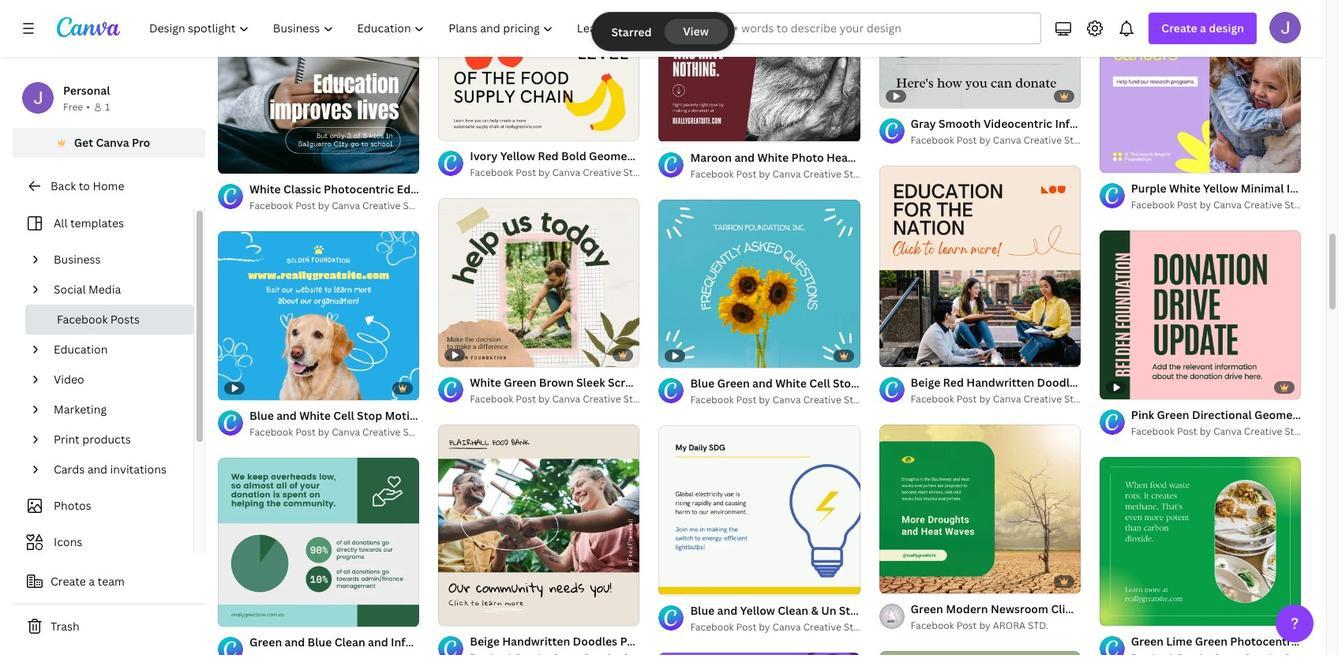 Task type: describe. For each thing, give the bounding box(es) containing it.
change
[[1096, 602, 1136, 617]]

green inside green modern newsroom climate change facebook post facebook post by arora std.
[[911, 602, 944, 617]]

blue and white cell stop motion call to action facebook post link
[[250, 407, 580, 425]]

blue and white cell stop motion call to action facebook post facebook post by canva creative studio
[[250, 408, 580, 439]]

maroon and white photo heavy famine/poverty crisis hub facebook post image
[[659, 0, 861, 142]]

yellow
[[1204, 181, 1239, 196]]

back to home link
[[13, 171, 205, 202]]

to inside back to home 'link'
[[79, 178, 90, 194]]

green inside 'blue green and white cell stop motion faq facebook post facebook post by canva creative studio'
[[718, 376, 750, 391]]

cell inside 'blue green and white cell stop motion faq facebook post facebook post by canva creative studio'
[[810, 376, 831, 391]]

create a team
[[51, 574, 125, 589]]

get canva pro button
[[13, 128, 205, 158]]

2 horizontal spatial 1 of 3 link
[[1100, 0, 1302, 173]]

blue for blue green and white cell stop motion faq facebook post
[[691, 376, 715, 391]]

posts
[[110, 312, 140, 327]]

education link
[[47, 335, 184, 365]]

purple white yellow minimal illustrativ link
[[1132, 180, 1339, 198]]

illustrativ
[[1287, 181, 1339, 196]]

create for create a team
[[51, 574, 86, 589]]

2
[[688, 576, 692, 588]]

canva inside purple white yellow minimal illustrativ facebook post by canva creative studio
[[1214, 198, 1242, 212]]

starred
[[612, 24, 652, 39]]

back to home
[[51, 178, 124, 194]]

canva inside button
[[96, 135, 129, 150]]

a for design
[[1201, 21, 1207, 36]]

creative inside purple white yellow minimal illustrativ facebook post by canva creative studio
[[1245, 198, 1283, 212]]

all templates link
[[22, 209, 184, 239]]

white inside blue and white cell stop motion call to action facebook post facebook post by canva creative studio
[[300, 408, 331, 423]]

purple
[[1132, 181, 1167, 196]]

icons link
[[22, 528, 184, 558]]

personal
[[63, 83, 110, 98]]

education
[[54, 342, 108, 357]]

team
[[98, 574, 125, 589]]

status containing view
[[593, 13, 734, 51]]

light green black clean corporate  homeless awareness education homelessness facebook post image
[[880, 652, 1081, 656]]

1 of 2 link
[[659, 426, 861, 595]]

blue green and white cell stop motion faq facebook post link
[[691, 376, 1005, 393]]

canva inside blue and white cell stop motion call to action facebook post facebook post by canva creative studio
[[332, 426, 360, 439]]

videocentric
[[984, 116, 1053, 131]]

cards and invitations link
[[47, 455, 184, 485]]

cards and invitations
[[54, 462, 167, 477]]

white inside purple white yellow minimal illustrativ facebook post by canva creative studio
[[1170, 181, 1201, 196]]

all
[[54, 216, 68, 231]]

pro
[[132, 135, 150, 150]]

all templates
[[54, 216, 124, 231]]

marketing link
[[47, 395, 184, 425]]

invitations
[[110, 462, 167, 477]]

std.
[[1028, 619, 1049, 633]]

green modern newsroom climate change facebook post link
[[911, 601, 1217, 618]]

post inside purple white yellow minimal illustrativ facebook post by canva creative studio
[[1178, 198, 1198, 212]]

blue for blue and white cell stop motion call to action facebook post
[[250, 408, 274, 423]]

jacob simon image
[[1270, 12, 1302, 43]]

1 of 3 for beige handwritten doodles public and societal benefit facebook post image
[[450, 608, 472, 619]]

by inside gray smooth videocentric informational facebook post facebook post by canva creative studio
[[980, 133, 991, 147]]

get canva pro
[[74, 135, 150, 150]]

green lime green photocentric climate impact food waste facebook post image
[[1100, 458, 1302, 626]]

white inside 'blue green and white cell stop motion faq facebook post facebook post by canva creative studio'
[[776, 376, 807, 391]]

free •
[[63, 100, 90, 114]]

products
[[82, 432, 131, 447]]

photos
[[54, 498, 91, 513]]

canva inside gray smooth videocentric informational facebook post facebook post by canva creative studio
[[993, 133, 1022, 147]]

purple white yellow minimal illustrativ facebook post by canva creative studio
[[1132, 181, 1339, 212]]

of for purple white yellow minimal illustrative health facebook post image
[[1118, 154, 1127, 166]]

create a team button
[[13, 566, 205, 598]]

studio inside purple white yellow minimal illustrativ facebook post by canva creative studio
[[1285, 198, 1315, 212]]

1 for the rightmost 1 of 3 link
[[1111, 154, 1116, 166]]

by inside blue and white cell stop motion call to action facebook post facebook post by canva creative studio
[[318, 426, 330, 439]]

photos link
[[22, 491, 184, 521]]

informational
[[1056, 116, 1129, 131]]

1 for leftmost 1 of 3 link
[[229, 155, 234, 167]]

purple white yellow minimal illustrative health facebook post image
[[1100, 0, 1302, 173]]

canva inside 'blue green and white cell stop motion faq facebook post facebook post by canva creative studio'
[[773, 394, 801, 407]]

view button
[[665, 19, 728, 44]]

of for white classic photocentric education and youth development facebook post
[[236, 155, 244, 167]]

social media link
[[47, 275, 184, 305]]

blue and yellow clean & un style environment individuals sdg facebook post image
[[659, 426, 861, 595]]

faq
[[902, 376, 924, 391]]

blue green and white cell stop motion faq facebook post facebook post by canva creative studio
[[691, 376, 1005, 407]]

cards
[[54, 462, 85, 477]]

stop inside 'blue green and white cell stop motion faq facebook post facebook post by canva creative studio'
[[833, 376, 859, 391]]

gray smooth videocentric informational facebook post facebook post by canva creative studio
[[911, 116, 1210, 147]]

creative inside 'blue green and white cell stop motion faq facebook post facebook post by canva creative studio'
[[804, 394, 842, 407]]

white classic photocentric education and youth development facebook post image
[[218, 0, 420, 174]]

call
[[426, 408, 447, 423]]

green and blue clean and infographic quote animated facebook post image
[[218, 458, 420, 627]]



Task type: locate. For each thing, give the bounding box(es) containing it.
0 horizontal spatial and
[[87, 462, 108, 477]]

1 horizontal spatial cell
[[810, 376, 831, 391]]

gray smooth videocentric informational facebook post link
[[911, 115, 1210, 132]]

0 vertical spatial green
[[718, 376, 750, 391]]

0 vertical spatial and
[[753, 376, 773, 391]]

0 vertical spatial a
[[1201, 21, 1207, 36]]

2 horizontal spatial 3
[[1129, 154, 1134, 166]]

stop left faq
[[833, 376, 859, 391]]

facebook post by canva creative studio
[[470, 166, 654, 180], [691, 167, 874, 181], [250, 199, 433, 212], [911, 392, 1095, 406], [470, 393, 654, 406], [1132, 425, 1315, 438], [691, 621, 874, 634]]

design
[[1209, 21, 1245, 36]]

media
[[89, 282, 121, 297]]

status
[[593, 13, 734, 51]]

cell
[[810, 376, 831, 391], [334, 408, 354, 423]]

1 horizontal spatial green
[[911, 602, 944, 617]]

1 of 3
[[1111, 154, 1134, 166], [229, 155, 252, 167], [450, 608, 472, 619]]

newsroom
[[991, 602, 1049, 617]]

create a design
[[1162, 21, 1245, 36]]

1 horizontal spatial create
[[1162, 21, 1198, 36]]

by inside purple white yellow minimal illustrativ facebook post by canva creative studio
[[1200, 198, 1212, 212]]

1 vertical spatial stop
[[357, 408, 382, 423]]

facebook post by arora std. link
[[911, 618, 1081, 634]]

video link
[[47, 365, 184, 395]]

by inside 'blue green and white cell stop motion faq facebook post facebook post by canva creative studio'
[[759, 394, 771, 407]]

1 vertical spatial create
[[51, 574, 86, 589]]

gray
[[911, 116, 936, 131]]

video
[[54, 372, 84, 387]]

beige handwritten doodles public and societal benefit facebook post image
[[438, 425, 640, 627]]

1 vertical spatial white
[[776, 376, 807, 391]]

1 vertical spatial motion
[[385, 408, 424, 423]]

0 horizontal spatial blue
[[250, 408, 274, 423]]

to right call
[[450, 408, 461, 423]]

facebook
[[1132, 116, 1184, 131], [911, 133, 955, 147], [470, 166, 514, 180], [691, 167, 734, 181], [1132, 198, 1175, 212], [250, 199, 293, 212], [57, 312, 108, 327], [927, 376, 979, 391], [911, 392, 955, 406], [470, 393, 514, 406], [691, 394, 734, 407], [502, 408, 553, 423], [1132, 425, 1175, 438], [250, 426, 293, 439], [1139, 602, 1190, 617], [911, 619, 955, 633], [691, 621, 734, 634]]

and
[[753, 376, 773, 391], [277, 408, 297, 423], [87, 462, 108, 477]]

modern
[[946, 602, 988, 617]]

None search field
[[672, 13, 1042, 44]]

creative inside gray smooth videocentric informational facebook post facebook post by canva creative studio
[[1024, 133, 1062, 147]]

blue inside blue and white cell stop motion call to action facebook post facebook post by canva creative studio
[[250, 408, 274, 423]]

0 horizontal spatial stop
[[357, 408, 382, 423]]

2 vertical spatial white
[[300, 408, 331, 423]]

creative inside blue and white cell stop motion call to action facebook post facebook post by canva creative studio
[[363, 426, 401, 439]]

climate
[[1052, 602, 1093, 617]]

1 horizontal spatial 1 of 3
[[450, 608, 472, 619]]

3 for white classic photocentric education and youth development facebook post
[[247, 155, 252, 167]]

business
[[54, 252, 101, 267]]

1 vertical spatial and
[[277, 408, 297, 423]]

stop
[[833, 376, 859, 391], [357, 408, 382, 423]]

studio inside gray smooth videocentric informational facebook post facebook post by canva creative studio
[[1065, 133, 1095, 147]]

and inside 'blue green and white cell stop motion faq facebook post facebook post by canva creative studio'
[[753, 376, 773, 391]]

0 vertical spatial motion
[[861, 376, 900, 391]]

creative
[[1024, 133, 1062, 147], [583, 166, 621, 180], [804, 167, 842, 181], [1245, 198, 1283, 212], [363, 199, 401, 212], [1024, 392, 1062, 406], [583, 393, 621, 406], [804, 394, 842, 407], [1245, 425, 1283, 438], [363, 426, 401, 439], [804, 621, 842, 634]]

1 of 3 for purple white yellow minimal illustrative health facebook post image
[[1111, 154, 1134, 166]]

view
[[683, 24, 709, 39]]

stop inside blue and white cell stop motion call to action facebook post facebook post by canva creative studio
[[357, 408, 382, 423]]

0 vertical spatial to
[[79, 178, 90, 194]]

0 vertical spatial cell
[[810, 376, 831, 391]]

stop left call
[[357, 408, 382, 423]]

motion left faq
[[861, 376, 900, 391]]

trash link
[[13, 611, 205, 643]]

green modern newsroom climate change facebook post image
[[880, 425, 1081, 594]]

0 vertical spatial blue
[[691, 376, 715, 391]]

social media
[[54, 282, 121, 297]]

to inside blue and white cell stop motion call to action facebook post facebook post by canva creative studio
[[450, 408, 461, 423]]

facebook post by canva creative studio link
[[911, 132, 1095, 148], [470, 165, 654, 181], [691, 166, 874, 182], [1132, 198, 1315, 213], [250, 198, 433, 214], [911, 392, 1095, 407], [470, 392, 654, 408], [691, 393, 874, 409], [1132, 424, 1315, 440], [250, 425, 433, 441], [691, 620, 874, 636]]

1 horizontal spatial to
[[450, 408, 461, 423]]

2 horizontal spatial 1 of 3
[[1111, 154, 1134, 166]]

icons
[[54, 535, 82, 550]]

0 horizontal spatial 1 of 3 link
[[218, 0, 420, 174]]

3
[[1129, 154, 1134, 166], [247, 155, 252, 167], [467, 608, 472, 619]]

free
[[63, 100, 83, 114]]

beige red handwritten doodles education and youth development facebook post image
[[880, 165, 1081, 367]]

1 of 3 for white classic photocentric education and youth development facebook post
[[229, 155, 252, 167]]

blue
[[691, 376, 715, 391], [250, 408, 274, 423]]

create down icons on the bottom left of page
[[51, 574, 86, 589]]

ivory yellow red bold geometric educational food waste facebook post image
[[438, 0, 640, 141]]

marketing
[[54, 402, 107, 417]]

0 horizontal spatial green
[[718, 376, 750, 391]]

templates
[[70, 216, 124, 231]]

3 for purple white yellow minimal illustrative health facebook post image
[[1129, 154, 1134, 166]]

action
[[464, 408, 499, 423]]

green
[[718, 376, 750, 391], [911, 602, 944, 617]]

by inside green modern newsroom climate change facebook post facebook post by arora std.
[[980, 619, 991, 633]]

0 horizontal spatial white
[[300, 408, 331, 423]]

smooth
[[939, 116, 981, 131]]

0 horizontal spatial create
[[51, 574, 86, 589]]

business link
[[47, 245, 184, 275]]

0 vertical spatial white
[[1170, 181, 1201, 196]]

1 horizontal spatial blue
[[691, 376, 715, 391]]

1 vertical spatial green
[[911, 602, 944, 617]]

and inside blue and white cell stop motion call to action facebook post facebook post by canva creative studio
[[277, 408, 297, 423]]

1 horizontal spatial motion
[[861, 376, 900, 391]]

0 horizontal spatial a
[[89, 574, 95, 589]]

0 horizontal spatial 1 of 3
[[229, 155, 252, 167]]

a
[[1201, 21, 1207, 36], [89, 574, 95, 589]]

create inside dropdown button
[[1162, 21, 1198, 36]]

motion inside 'blue green and white cell stop motion faq facebook post facebook post by canva creative studio'
[[861, 376, 900, 391]]

1 for 1 of 2 "link"
[[670, 576, 675, 588]]

social
[[54, 282, 86, 297]]

blue inside 'blue green and white cell stop motion faq facebook post facebook post by canva creative studio'
[[691, 376, 715, 391]]

2 horizontal spatial white
[[1170, 181, 1201, 196]]

motion left call
[[385, 408, 424, 423]]

1 horizontal spatial a
[[1201, 21, 1207, 36]]

0 horizontal spatial motion
[[385, 408, 424, 423]]

1 vertical spatial cell
[[334, 408, 354, 423]]

1 of 3 link
[[218, 0, 420, 174], [1100, 0, 1302, 173], [438, 425, 640, 627]]

•
[[86, 100, 90, 114]]

of for beige handwritten doodles public and societal benefit facebook post image
[[456, 608, 465, 619]]

back
[[51, 178, 76, 194]]

1 vertical spatial a
[[89, 574, 95, 589]]

arora
[[993, 619, 1026, 633]]

print products
[[54, 432, 131, 447]]

1 vertical spatial to
[[450, 408, 461, 423]]

0 vertical spatial create
[[1162, 21, 1198, 36]]

1 horizontal spatial and
[[277, 408, 297, 423]]

1 horizontal spatial 3
[[467, 608, 472, 619]]

create for create a design
[[1162, 21, 1198, 36]]

Search search field
[[704, 13, 1032, 43]]

0 vertical spatial stop
[[833, 376, 859, 391]]

a for team
[[89, 574, 95, 589]]

0 horizontal spatial 3
[[247, 155, 252, 167]]

studio inside blue and white cell stop motion call to action facebook post facebook post by canva creative studio
[[403, 426, 433, 439]]

home
[[93, 178, 124, 194]]

create left design
[[1162, 21, 1198, 36]]

get
[[74, 135, 93, 150]]

trash
[[51, 619, 79, 634]]

facebook posts
[[57, 312, 140, 327]]

of
[[1118, 154, 1127, 166], [236, 155, 244, 167], [677, 576, 686, 588], [456, 608, 465, 619]]

1 horizontal spatial white
[[776, 376, 807, 391]]

white
[[1170, 181, 1201, 196], [776, 376, 807, 391], [300, 408, 331, 423]]

motion inside blue and white cell stop motion call to action facebook post facebook post by canva creative studio
[[385, 408, 424, 423]]

minimal
[[1241, 181, 1285, 196]]

canva
[[993, 133, 1022, 147], [96, 135, 129, 150], [552, 166, 581, 180], [773, 167, 801, 181], [1214, 198, 1242, 212], [332, 199, 360, 212], [993, 392, 1022, 406], [552, 393, 581, 406], [773, 394, 801, 407], [1214, 425, 1242, 438], [332, 426, 360, 439], [773, 621, 801, 634]]

1 for middle 1 of 3 link
[[450, 608, 454, 619]]

studio inside 'blue green and white cell stop motion faq facebook post facebook post by canva creative studio'
[[844, 394, 874, 407]]

2 vertical spatial and
[[87, 462, 108, 477]]

1
[[105, 100, 110, 114], [1111, 154, 1116, 166], [229, 155, 234, 167], [670, 576, 675, 588], [450, 608, 454, 619]]

a inside button
[[89, 574, 95, 589]]

1 horizontal spatial stop
[[833, 376, 859, 391]]

facebook inside purple white yellow minimal illustrativ facebook post by canva creative studio
[[1132, 198, 1175, 212]]

a left design
[[1201, 21, 1207, 36]]

1 inside 1 of 2 "link"
[[670, 576, 675, 588]]

green modern newsroom climate change facebook post facebook post by arora std.
[[911, 602, 1217, 633]]

3 for beige handwritten doodles public and societal benefit facebook post image
[[467, 608, 472, 619]]

motion
[[861, 376, 900, 391], [385, 408, 424, 423]]

a left the team
[[89, 574, 95, 589]]

create inside button
[[51, 574, 86, 589]]

print
[[54, 432, 80, 447]]

of inside "link"
[[677, 576, 686, 588]]

cell inside blue and white cell stop motion call to action facebook post facebook post by canva creative studio
[[334, 408, 354, 423]]

create
[[1162, 21, 1198, 36], [51, 574, 86, 589]]

of for blue and yellow clean & un style environment individuals sdg facebook post image
[[677, 576, 686, 588]]

print products link
[[47, 425, 184, 455]]

1 vertical spatial blue
[[250, 408, 274, 423]]

create a design button
[[1149, 13, 1257, 44]]

top level navigation element
[[139, 13, 635, 44]]

0 horizontal spatial to
[[79, 178, 90, 194]]

by
[[980, 133, 991, 147], [539, 166, 550, 180], [759, 167, 771, 181], [1200, 198, 1212, 212], [318, 199, 330, 212], [980, 392, 991, 406], [539, 393, 550, 406], [759, 394, 771, 407], [1200, 425, 1212, 438], [318, 426, 330, 439], [980, 619, 991, 633], [759, 621, 771, 634]]

a inside dropdown button
[[1201, 21, 1207, 36]]

and for blue and white cell stop motion call to action facebook post facebook post by canva creative studio
[[277, 408, 297, 423]]

1 of 2
[[670, 576, 692, 588]]

to
[[79, 178, 90, 194], [450, 408, 461, 423]]

and for cards and invitations
[[87, 462, 108, 477]]

1 horizontal spatial 1 of 3 link
[[438, 425, 640, 627]]

to right back
[[79, 178, 90, 194]]

2 horizontal spatial and
[[753, 376, 773, 391]]

0 horizontal spatial cell
[[334, 408, 354, 423]]



Task type: vqa. For each thing, say whether or not it's contained in the screenshot.
Twitter
no



